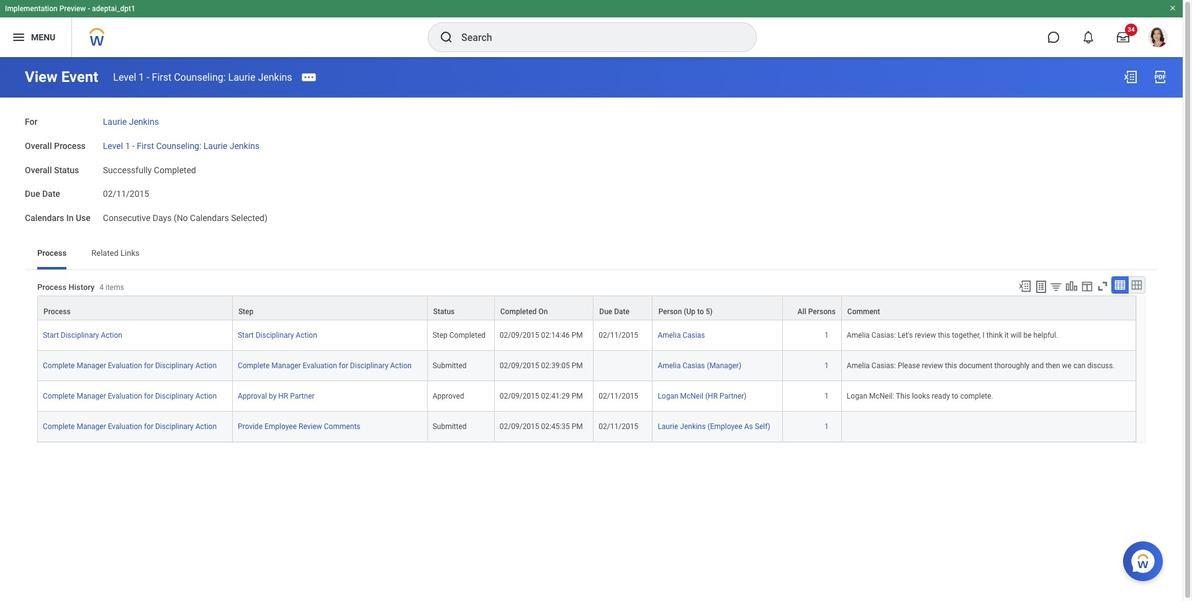Task type: locate. For each thing, give the bounding box(es) containing it.
start disciplinary action
[[43, 331, 122, 340], [238, 331, 317, 340]]

1 vertical spatial to
[[952, 392, 959, 400]]

3 02/09/2015 from the top
[[500, 392, 539, 400]]

logan for logan mcneil: this looks ready to complete.
[[847, 392, 868, 400]]

complete manager evaluation for disciplinary action link
[[43, 361, 217, 370], [238, 361, 412, 370], [43, 392, 217, 400], [43, 422, 217, 431]]

completed for step completed
[[450, 331, 486, 340]]

row down 02:41:29
[[37, 412, 1137, 442]]

02/11/2015 for approved
[[599, 392, 639, 400]]

overall for overall process
[[25, 141, 52, 151]]

0 vertical spatial cell
[[594, 351, 653, 381]]

2 pm from the top
[[572, 361, 583, 370]]

overall down the overall process
[[25, 165, 52, 175]]

status down the overall process
[[54, 165, 79, 175]]

level up laurie jenkins link
[[113, 71, 136, 83]]

0 vertical spatial counseling:
[[174, 71, 226, 83]]

completed inside popup button
[[500, 307, 537, 316]]

export to excel image
[[1124, 70, 1138, 84]]

pm right 02:41:29
[[572, 392, 583, 400]]

step for step
[[238, 307, 254, 316]]

review right let's
[[915, 331, 936, 340]]

02/09/2015 02:39:05 pm
[[500, 361, 583, 370]]

view event main content
[[0, 57, 1183, 487]]

1 button for amelia casias: let's review this together, i think it will be helpful.
[[825, 330, 831, 340]]

think
[[987, 331, 1003, 340]]

2 start from the left
[[238, 331, 254, 340]]

amelia up mcneil:
[[847, 361, 870, 370]]

0 horizontal spatial completed
[[154, 165, 196, 175]]

1 1 button from the top
[[825, 330, 831, 340]]

level
[[113, 71, 136, 83], [103, 141, 123, 151]]

casias left (manager)
[[683, 361, 705, 370]]

provide employee review comments
[[238, 422, 361, 431]]

0 horizontal spatial to
[[698, 307, 704, 316]]

1 horizontal spatial start disciplinary action
[[238, 331, 317, 340]]

0 vertical spatial -
[[88, 4, 90, 13]]

0 vertical spatial level
[[113, 71, 136, 83]]

0 vertical spatial due
[[25, 189, 40, 199]]

row up 02:39:05
[[37, 320, 1137, 351]]

1 vertical spatial due
[[600, 307, 613, 316]]

pm right 02:39:05
[[572, 361, 583, 370]]

for for complete manager evaluation for disciplinary action
[[144, 361, 153, 370]]

start disciplinary action link
[[43, 331, 122, 340], [238, 331, 317, 340]]

logan left mcneil:
[[847, 392, 868, 400]]

together,
[[952, 331, 981, 340]]

implementation preview -   adeptai_dpt1
[[5, 4, 135, 13]]

select to filter grid data image
[[1050, 280, 1063, 293]]

1 horizontal spatial status
[[433, 307, 455, 316]]

status up step completed
[[433, 307, 455, 316]]

0 horizontal spatial step
[[238, 307, 254, 316]]

completed down the status popup button
[[450, 331, 486, 340]]

search image
[[439, 30, 454, 45]]

1 vertical spatial cell
[[842, 412, 1137, 442]]

1 pm from the top
[[572, 331, 583, 340]]

start down process history 4 items
[[43, 331, 59, 340]]

02/11/2015 for submitted
[[599, 422, 639, 431]]

2 02/09/2015 from the top
[[500, 361, 539, 370]]

self)
[[755, 422, 771, 431]]

action
[[101, 331, 122, 340], [296, 331, 317, 340], [195, 361, 217, 370], [390, 361, 412, 370], [195, 392, 217, 400], [195, 422, 217, 431]]

complete
[[43, 361, 75, 370], [238, 361, 270, 370], [43, 392, 75, 400], [43, 422, 75, 431]]

1 vertical spatial review
[[922, 361, 944, 370]]

laurie jenkins link
[[103, 114, 159, 127]]

1 for 02/09/2015 02:45:35 pm
[[825, 422, 829, 431]]

1 horizontal spatial logan
[[847, 392, 868, 400]]

1 vertical spatial step
[[433, 331, 448, 340]]

1 casias from the top
[[683, 331, 705, 340]]

02/09/2015 left 02:39:05
[[500, 361, 539, 370]]

2 row from the top
[[37, 320, 1137, 351]]

0 vertical spatial overall
[[25, 141, 52, 151]]

level 1 - first counseling: laurie jenkins for overall process
[[103, 141, 260, 151]]

1 overall from the top
[[25, 141, 52, 151]]

casias down (up
[[683, 331, 705, 340]]

1 vertical spatial due date
[[600, 307, 630, 316]]

amelia down amelia casias
[[658, 361, 681, 370]]

4 row from the top
[[37, 381, 1137, 412]]

1 vertical spatial counseling:
[[156, 141, 201, 151]]

process up overall status
[[54, 141, 86, 151]]

start up approval
[[238, 331, 254, 340]]

4 02/09/2015 from the top
[[500, 422, 539, 431]]

this left 'together,'
[[938, 331, 950, 340]]

completed on button
[[495, 296, 593, 320]]

0 vertical spatial casias
[[683, 331, 705, 340]]

1 vertical spatial submitted
[[433, 422, 467, 431]]

2 vertical spatial completed
[[450, 331, 486, 340]]

0 vertical spatial review
[[915, 331, 936, 340]]

casias: left let's
[[872, 331, 896, 340]]

due inside due date popup button
[[600, 307, 613, 316]]

start disciplinary action link down the step popup button
[[238, 331, 317, 340]]

0 vertical spatial step
[[238, 307, 254, 316]]

-
[[88, 4, 90, 13], [147, 71, 149, 83], [132, 141, 135, 151]]

0 vertical spatial submitted
[[433, 361, 467, 370]]

1 vertical spatial casias:
[[872, 361, 896, 370]]

review for please
[[922, 361, 944, 370]]

1 vertical spatial date
[[614, 307, 630, 316]]

02/11/2015 for step completed
[[599, 331, 639, 340]]

1 vertical spatial first
[[137, 141, 154, 151]]

0 vertical spatial first
[[152, 71, 172, 83]]

due date left the 'person'
[[600, 307, 630, 316]]

this for together,
[[938, 331, 950, 340]]

logan for logan mcneil (hr partner)
[[658, 392, 679, 400]]

4 pm from the top
[[572, 422, 583, 431]]

jenkins inside row
[[680, 422, 706, 431]]

pm for 02/09/2015 02:14:46 pm
[[572, 331, 583, 340]]

expand table image
[[1131, 279, 1143, 291]]

laurie jenkins (employee as self) link
[[658, 422, 771, 431]]

1 vertical spatial level
[[103, 141, 123, 151]]

all persons button
[[783, 296, 841, 320]]

jenkins
[[258, 71, 292, 83], [129, 117, 159, 127], [230, 141, 260, 151], [680, 422, 706, 431]]

can
[[1074, 361, 1086, 370]]

1 vertical spatial -
[[147, 71, 149, 83]]

complete manager evaluation for disciplinary action for approval by hr partner
[[43, 392, 217, 400]]

review right please
[[922, 361, 944, 370]]

counseling: inside level 1 - first counseling: laurie jenkins link
[[156, 141, 201, 151]]

to left "5)"
[[698, 307, 704, 316]]

02/09/2015 left 02:41:29
[[500, 392, 539, 400]]

step inside popup button
[[238, 307, 254, 316]]

manager for approval
[[77, 392, 106, 400]]

by
[[269, 392, 277, 400]]

to inside popup button
[[698, 307, 704, 316]]

approval by hr partner
[[238, 392, 315, 400]]

calendars left the in
[[25, 213, 64, 223]]

due
[[25, 189, 40, 199], [600, 307, 613, 316]]

row up 02:45:35
[[37, 381, 1137, 412]]

1 calendars from the left
[[25, 213, 64, 223]]

approval by hr partner link
[[238, 392, 315, 400]]

0 horizontal spatial logan
[[658, 392, 679, 400]]

this
[[938, 331, 950, 340], [945, 361, 958, 370]]

start disciplinary action down the step popup button
[[238, 331, 317, 340]]

1 vertical spatial overall
[[25, 165, 52, 175]]

pm right the "02:14:46"
[[572, 331, 583, 340]]

0 horizontal spatial -
[[88, 4, 90, 13]]

evaluation
[[108, 361, 142, 370], [303, 361, 337, 370], [108, 392, 142, 400], [108, 422, 142, 431]]

1 vertical spatial level 1 - first counseling: laurie jenkins link
[[103, 138, 260, 151]]

2 casias from the top
[[683, 361, 705, 370]]

0 horizontal spatial calendars
[[25, 213, 64, 223]]

casias
[[683, 331, 705, 340], [683, 361, 705, 370]]

1 submitted from the top
[[433, 361, 467, 370]]

1 row from the top
[[37, 296, 1137, 320]]

(hr
[[706, 392, 718, 400]]

status inside the status popup button
[[433, 307, 455, 316]]

view printable version (pdf) image
[[1153, 70, 1168, 84]]

2 calendars from the left
[[190, 213, 229, 223]]

to right ready
[[952, 392, 959, 400]]

amelia casias (manager)
[[658, 361, 742, 370]]

view
[[25, 68, 58, 86]]

row up the "02:14:46"
[[37, 296, 1137, 320]]

calendars
[[25, 213, 64, 223], [190, 213, 229, 223]]

person (up to 5) button
[[653, 296, 782, 320]]

employee
[[265, 422, 297, 431]]

0 horizontal spatial date
[[42, 189, 60, 199]]

0 vertical spatial completed
[[154, 165, 196, 175]]

process
[[54, 141, 86, 151], [37, 248, 67, 258], [37, 283, 67, 292], [43, 307, 71, 316]]

1 horizontal spatial due date
[[600, 307, 630, 316]]

provide employee review comments link
[[238, 422, 361, 431]]

counseling:
[[174, 71, 226, 83], [156, 141, 201, 151]]

02/09/2015 down completed on at the bottom of page
[[500, 331, 539, 340]]

person
[[659, 307, 682, 316]]

2 horizontal spatial -
[[147, 71, 149, 83]]

- for overall process
[[132, 141, 135, 151]]

1 horizontal spatial step
[[433, 331, 448, 340]]

0 horizontal spatial start disciplinary action link
[[43, 331, 122, 340]]

02/11/2015
[[103, 189, 149, 199], [599, 331, 639, 340], [599, 392, 639, 400], [599, 422, 639, 431]]

completed left on
[[500, 307, 537, 316]]

2 submitted from the top
[[433, 422, 467, 431]]

counseling: for view event
[[174, 71, 226, 83]]

cell down due date popup button
[[594, 351, 653, 381]]

- for view event
[[147, 71, 149, 83]]

1 vertical spatial status
[[433, 307, 455, 316]]

complete manager evaluation for disciplinary action link for approval by hr partner
[[43, 392, 217, 400]]

submitted up approved
[[433, 361, 467, 370]]

step button
[[233, 296, 427, 320]]

casias for amelia casias
[[683, 331, 705, 340]]

3 1 button from the top
[[825, 391, 831, 401]]

pm for 02/09/2015 02:39:05 pm
[[572, 361, 583, 370]]

this left document
[[945, 361, 958, 370]]

1 vertical spatial this
[[945, 361, 958, 370]]

complete for approval
[[43, 392, 75, 400]]

in
[[66, 213, 74, 223]]

1 horizontal spatial start disciplinary action link
[[238, 331, 317, 340]]

justify image
[[11, 30, 26, 45]]

logan left mcneil
[[658, 392, 679, 400]]

0 horizontal spatial start
[[43, 331, 59, 340]]

completed inside overall status element
[[154, 165, 196, 175]]

adeptai_dpt1
[[92, 4, 135, 13]]

completed for successfully completed
[[154, 165, 196, 175]]

0 vertical spatial due date
[[25, 189, 60, 199]]

1 vertical spatial level 1 - first counseling: laurie jenkins
[[103, 141, 260, 151]]

pm for 02/09/2015 02:41:29 pm
[[572, 392, 583, 400]]

2 logan from the left
[[847, 392, 868, 400]]

complete manager evaluation for disciplinary action link for complete manager evaluation for disciplinary action
[[43, 361, 217, 370]]

1 horizontal spatial due
[[600, 307, 613, 316]]

1 vertical spatial casias
[[683, 361, 705, 370]]

notifications large image
[[1083, 31, 1095, 43]]

laurie jenkins
[[103, 117, 159, 127]]

- down laurie jenkins
[[132, 141, 135, 151]]

1 vertical spatial completed
[[500, 307, 537, 316]]

pm for 02/09/2015 02:45:35 pm
[[572, 422, 583, 431]]

i
[[983, 331, 985, 340]]

logan
[[658, 392, 679, 400], [847, 392, 868, 400]]

for for provide employee review comments
[[144, 422, 153, 431]]

laurie jenkins (employee as self)
[[658, 422, 771, 431]]

1 logan from the left
[[658, 392, 679, 400]]

completed up calendars in use element
[[154, 165, 196, 175]]

- right preview
[[88, 4, 90, 13]]

status
[[54, 165, 79, 175], [433, 307, 455, 316]]

1 02/09/2015 from the top
[[500, 331, 539, 340]]

first up overall status element
[[137, 141, 154, 151]]

items
[[106, 283, 124, 292]]

- up laurie jenkins link
[[147, 71, 149, 83]]

1 horizontal spatial -
[[132, 141, 135, 151]]

0 horizontal spatial cell
[[594, 351, 653, 381]]

2 overall from the top
[[25, 165, 52, 175]]

02/09/2015 left 02:45:35
[[500, 422, 539, 431]]

due right completed on popup button
[[600, 307, 613, 316]]

table image
[[1114, 279, 1127, 291]]

all persons
[[798, 307, 836, 316]]

first
[[152, 71, 172, 83], [137, 141, 154, 151]]

2 vertical spatial -
[[132, 141, 135, 151]]

level 1 - first counseling: laurie jenkins link
[[113, 71, 292, 83], [103, 138, 260, 151]]

row
[[37, 296, 1137, 320], [37, 320, 1137, 351], [37, 351, 1137, 381], [37, 381, 1137, 412], [37, 412, 1137, 442]]

row containing process
[[37, 296, 1137, 320]]

1 for 02/09/2015 02:39:05 pm
[[825, 361, 829, 370]]

toolbar
[[1013, 276, 1146, 296]]

casias for amelia casias (manager)
[[683, 361, 705, 370]]

start
[[43, 331, 59, 340], [238, 331, 254, 340]]

casias: left please
[[872, 361, 896, 370]]

overall
[[25, 141, 52, 151], [25, 165, 52, 175]]

tab list inside view event main content
[[25, 240, 1158, 269]]

0 vertical spatial status
[[54, 165, 79, 175]]

3 pm from the top
[[572, 392, 583, 400]]

date left the 'person'
[[614, 307, 630, 316]]

process down process history 4 items
[[43, 307, 71, 316]]

3 row from the top
[[37, 351, 1137, 381]]

calendars right (no
[[190, 213, 229, 223]]

due down overall status
[[25, 189, 40, 199]]

0 vertical spatial level 1 - first counseling: laurie jenkins link
[[113, 71, 292, 83]]

2 horizontal spatial completed
[[500, 307, 537, 316]]

amelia down comment
[[847, 331, 870, 340]]

comment button
[[842, 296, 1136, 320]]

0 vertical spatial casias:
[[872, 331, 896, 340]]

comments
[[324, 422, 361, 431]]

tab list
[[25, 240, 1158, 269]]

1 horizontal spatial date
[[614, 307, 630, 316]]

start disciplinary action down history
[[43, 331, 122, 340]]

menu banner
[[0, 0, 1183, 57]]

logan mcneil (hr partner) link
[[658, 392, 747, 400]]

0 horizontal spatial due
[[25, 189, 40, 199]]

level up successfully
[[103, 141, 123, 151]]

02/09/2015 for 02/09/2015 02:39:05 pm
[[500, 361, 539, 370]]

0 vertical spatial this
[[938, 331, 950, 340]]

amelia casias (manager) link
[[658, 361, 742, 370]]

calendars in use element
[[103, 206, 268, 224]]

this for document
[[945, 361, 958, 370]]

overall down for
[[25, 141, 52, 151]]

view event
[[25, 68, 98, 86]]

2 casias: from the top
[[872, 361, 896, 370]]

completed
[[154, 165, 196, 175], [500, 307, 537, 316], [450, 331, 486, 340]]

amelia down the 'person'
[[658, 331, 681, 340]]

consecutive
[[103, 213, 151, 223]]

1 casias: from the top
[[872, 331, 896, 340]]

cell down complete.
[[842, 412, 1137, 442]]

process down calendars in use
[[37, 248, 67, 258]]

due date element
[[103, 182, 149, 200]]

1 horizontal spatial completed
[[450, 331, 486, 340]]

row up 02:41:29
[[37, 351, 1137, 381]]

2 1 button from the top
[[825, 361, 831, 371]]

export to excel image
[[1019, 279, 1032, 293]]

complete for complete
[[43, 361, 75, 370]]

level 1 - first counseling: laurie jenkins
[[113, 71, 292, 83], [103, 141, 260, 151]]

1 horizontal spatial calendars
[[190, 213, 229, 223]]

pm right 02:45:35
[[572, 422, 583, 431]]

- inside menu banner
[[88, 4, 90, 13]]

manager for provide
[[77, 422, 106, 431]]

level for process
[[103, 141, 123, 151]]

0 horizontal spatial start disciplinary action
[[43, 331, 122, 340]]

1 button for amelia casias: please review this document thoroughly and then we can discuss.
[[825, 361, 831, 371]]

date down overall status
[[42, 189, 60, 199]]

first up laurie jenkins link
[[152, 71, 172, 83]]

partner
[[290, 392, 315, 400]]

cell
[[594, 351, 653, 381], [842, 412, 1137, 442]]

submitted down approved
[[433, 422, 467, 431]]

1 horizontal spatial start
[[238, 331, 254, 340]]

be
[[1024, 331, 1032, 340]]

counseling: for overall process
[[156, 141, 201, 151]]

start disciplinary action link down history
[[43, 331, 122, 340]]

tab list containing process
[[25, 240, 1158, 269]]

due date down overall status
[[25, 189, 60, 199]]

overall for overall status
[[25, 165, 52, 175]]

0 vertical spatial level 1 - first counseling: laurie jenkins
[[113, 71, 292, 83]]

complete manager evaluation for disciplinary action for complete manager evaluation for disciplinary action
[[43, 361, 217, 370]]

menu button
[[0, 17, 72, 57]]

0 vertical spatial to
[[698, 307, 704, 316]]



Task type: vqa. For each thing, say whether or not it's contained in the screenshot.
italics IMAGE
no



Task type: describe. For each thing, give the bounding box(es) containing it.
row containing start disciplinary action
[[37, 320, 1137, 351]]

days
[[153, 213, 172, 223]]

02/09/2015 for 02/09/2015 02:41:29 pm
[[500, 392, 539, 400]]

will
[[1011, 331, 1022, 340]]

approval
[[238, 392, 267, 400]]

02/09/2015 02:41:29 pm
[[500, 392, 583, 400]]

thoroughly
[[995, 361, 1030, 370]]

02:41:29
[[541, 392, 570, 400]]

status button
[[428, 296, 494, 320]]

due date button
[[594, 296, 652, 320]]

history
[[69, 283, 95, 292]]

process left history
[[37, 283, 67, 292]]

level 1 - first counseling: laurie jenkins link for event
[[113, 71, 292, 83]]

overall status
[[25, 165, 79, 175]]

successfully completed
[[103, 165, 196, 175]]

1 start disciplinary action link from the left
[[43, 331, 122, 340]]

looks
[[912, 392, 930, 400]]

use
[[76, 213, 91, 223]]

amelia for amelia casias
[[658, 331, 681, 340]]

completed on
[[500, 307, 548, 316]]

inbox large image
[[1117, 31, 1130, 43]]

evaluation for approval by hr partner
[[108, 392, 142, 400]]

0 horizontal spatial due date
[[25, 189, 60, 199]]

mcneil
[[680, 392, 704, 400]]

evaluation for complete manager evaluation for disciplinary action
[[108, 361, 142, 370]]

preview
[[59, 4, 86, 13]]

4 1 button from the top
[[825, 422, 831, 432]]

persons
[[808, 307, 836, 316]]

34
[[1128, 26, 1135, 33]]

complete.
[[961, 392, 994, 400]]

and
[[1032, 361, 1044, 370]]

1 for 02/09/2015 02:14:46 pm
[[825, 331, 829, 340]]

1 start from the left
[[43, 331, 59, 340]]

toolbar inside view event main content
[[1013, 276, 1146, 296]]

amelia casias link
[[658, 331, 705, 340]]

step completed
[[433, 331, 486, 340]]

related
[[91, 248, 119, 258]]

02/09/2015 02:45:35 pm
[[500, 422, 583, 431]]

2 start disciplinary action from the left
[[238, 331, 317, 340]]

(employee
[[708, 422, 743, 431]]

review
[[299, 422, 322, 431]]

1 start disciplinary action from the left
[[43, 331, 122, 340]]

submitted for 02/09/2015 02:39:05 pm
[[433, 361, 467, 370]]

this
[[896, 392, 911, 400]]

amelia casias: let's review this together, i think it will be helpful.
[[847, 331, 1058, 340]]

overall status element
[[103, 157, 196, 176]]

links
[[121, 248, 140, 258]]

let's
[[898, 331, 913, 340]]

person (up to 5)
[[659, 307, 713, 316]]

fullscreen image
[[1096, 279, 1110, 293]]

4
[[100, 283, 104, 292]]

02:39:05
[[541, 361, 570, 370]]

logan mcneil (hr partner)
[[658, 392, 747, 400]]

evaluation for provide employee review comments
[[108, 422, 142, 431]]

process inside popup button
[[43, 307, 71, 316]]

please
[[898, 361, 920, 370]]

Search Workday  search field
[[461, 24, 731, 51]]

complete manager evaluation for disciplinary action link for provide employee review comments
[[43, 422, 217, 431]]

document
[[959, 361, 993, 370]]

level 1 - first counseling: laurie jenkins for view event
[[113, 71, 292, 83]]

(manager)
[[707, 361, 742, 370]]

process button
[[38, 296, 232, 320]]

02/09/2015 for 02/09/2015 02:45:35 pm
[[500, 422, 539, 431]]

5 row from the top
[[37, 412, 1137, 442]]

02/09/2015 for 02/09/2015 02:14:46 pm
[[500, 331, 539, 340]]

ready
[[932, 392, 950, 400]]

1 button for logan mcneil: this looks ready to complete.
[[825, 391, 831, 401]]

review for let's
[[915, 331, 936, 340]]

0 vertical spatial date
[[42, 189, 60, 199]]

0 horizontal spatial status
[[54, 165, 79, 175]]

mcneil:
[[870, 392, 895, 400]]

casias: for let's
[[872, 331, 896, 340]]

close environment banner image
[[1170, 4, 1177, 12]]

logan mcneil: this looks ready to complete.
[[847, 392, 994, 400]]

02/09/2015 02:14:46 pm
[[500, 331, 583, 340]]

discuss.
[[1088, 361, 1115, 370]]

on
[[539, 307, 548, 316]]

successfully
[[103, 165, 152, 175]]

export to worksheets image
[[1034, 279, 1049, 294]]

helpful.
[[1034, 331, 1058, 340]]

amelia for amelia casias: please review this document thoroughly and then we can discuss.
[[847, 361, 870, 370]]

(no
[[174, 213, 188, 223]]

casias: for please
[[872, 361, 896, 370]]

first for process
[[137, 141, 154, 151]]

amelia for amelia casias (manager)
[[658, 361, 681, 370]]

level for event
[[113, 71, 136, 83]]

implementation
[[5, 4, 58, 13]]

complete manager evaluation for disciplinary action for provide employee review comments
[[43, 422, 217, 431]]

click to view/edit grid preferences image
[[1081, 279, 1094, 293]]

overall process
[[25, 141, 86, 151]]

we
[[1062, 361, 1072, 370]]

amelia casias: please review this document thoroughly and then we can discuss.
[[847, 361, 1115, 370]]

laurie inside row
[[658, 422, 678, 431]]

selected)
[[231, 213, 268, 223]]

hr
[[278, 392, 288, 400]]

2 start disciplinary action link from the left
[[238, 331, 317, 340]]

amelia for amelia casias: let's review this together, i think it will be helpful.
[[847, 331, 870, 340]]

then
[[1046, 361, 1061, 370]]

complete for provide
[[43, 422, 75, 431]]

event
[[61, 68, 98, 86]]

partner)
[[720, 392, 747, 400]]

comment
[[848, 307, 880, 316]]

5)
[[706, 307, 713, 316]]

step for step completed
[[433, 331, 448, 340]]

as
[[745, 422, 753, 431]]

view event - expand/collapse chart image
[[1065, 279, 1079, 293]]

1 horizontal spatial cell
[[842, 412, 1137, 442]]

1 horizontal spatial to
[[952, 392, 959, 400]]

02:14:46
[[541, 331, 570, 340]]

level 1 - first counseling: laurie jenkins link for process
[[103, 138, 260, 151]]

related links
[[91, 248, 140, 258]]

menu
[[31, 32, 55, 42]]

submitted for 02/09/2015 02:45:35 pm
[[433, 422, 467, 431]]

(up
[[684, 307, 696, 316]]

due date inside popup button
[[600, 307, 630, 316]]

amelia casias
[[658, 331, 705, 340]]

profile logan mcneil image
[[1148, 27, 1168, 50]]

approved
[[433, 392, 464, 400]]

process history 4 items
[[37, 283, 124, 292]]

manager for complete
[[77, 361, 106, 370]]

for for approval by hr partner
[[144, 392, 153, 400]]

1 for 02/09/2015 02:41:29 pm
[[825, 392, 829, 400]]

first for event
[[152, 71, 172, 83]]

02:45:35
[[541, 422, 570, 431]]

for
[[25, 117, 38, 127]]

date inside due date popup button
[[614, 307, 630, 316]]



